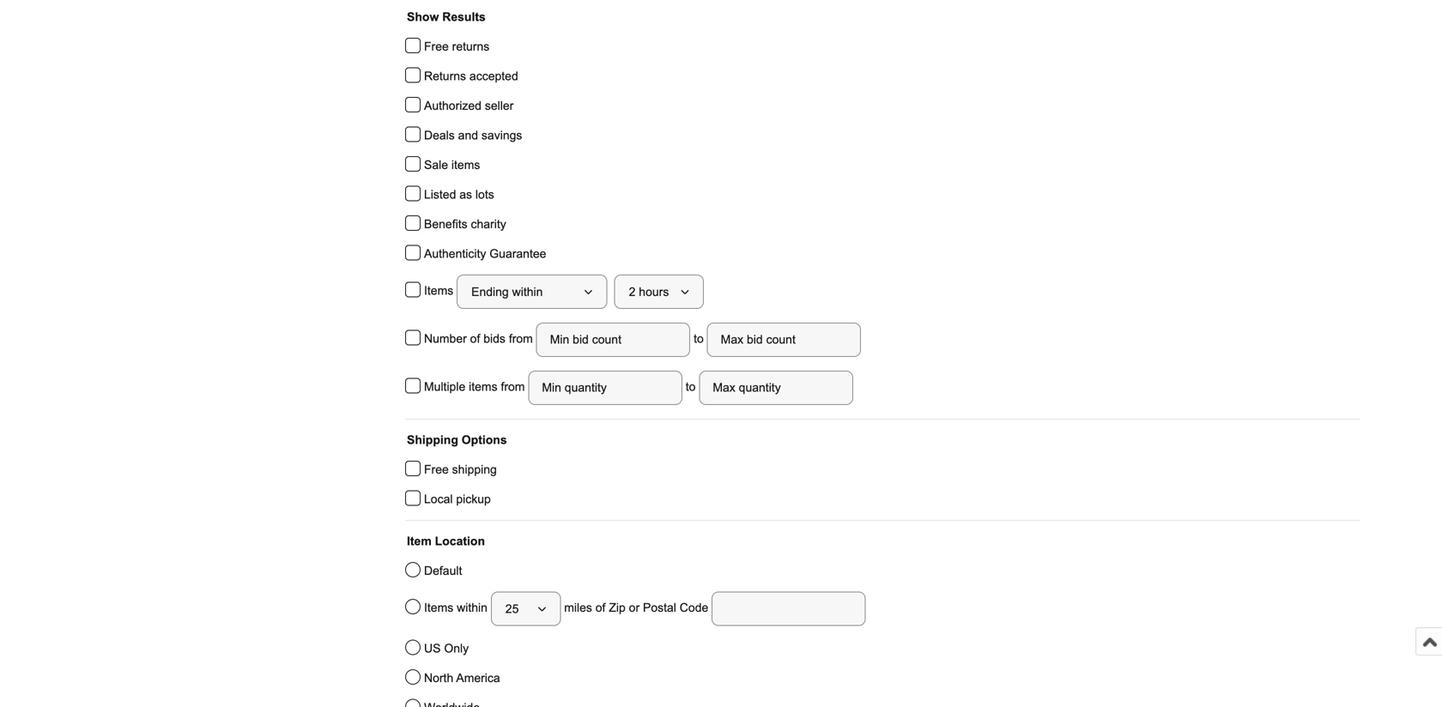 Task type: describe. For each thing, give the bounding box(es) containing it.
to for number of bids from
[[691, 333, 707, 346]]

benefits charity
[[424, 218, 507, 231]]

returns accepted
[[424, 70, 519, 83]]

or
[[629, 602, 640, 615]]

returns
[[452, 40, 490, 53]]

savings
[[482, 129, 523, 142]]

of for number
[[470, 333, 480, 346]]

Enter maximum number of bids text field
[[707, 323, 862, 357]]

accepted
[[470, 70, 519, 83]]

authorized
[[424, 99, 482, 113]]

miles of zip or postal code
[[561, 602, 712, 615]]

returns
[[424, 70, 466, 83]]

free returns
[[424, 40, 490, 53]]

items within
[[424, 602, 491, 615]]

authorized seller
[[424, 99, 514, 113]]

free shipping
[[424, 463, 497, 477]]

lots
[[476, 188, 494, 201]]

sale items
[[424, 158, 480, 172]]

show results
[[407, 10, 486, 24]]

postal
[[643, 602, 677, 615]]

local
[[424, 493, 453, 506]]

items for multiple
[[469, 381, 498, 394]]

items for sale
[[452, 158, 480, 172]]

and
[[458, 129, 478, 142]]

code
[[680, 602, 709, 615]]

results
[[443, 10, 486, 24]]

1 vertical spatial from
[[501, 381, 525, 394]]

Enter minimum number of bids text field
[[537, 323, 691, 357]]

number
[[424, 333, 467, 346]]

shipping options
[[407, 434, 507, 447]]

items for items
[[424, 284, 457, 298]]

seller
[[485, 99, 514, 113]]

charity
[[471, 218, 507, 231]]

north
[[424, 672, 454, 685]]

Enter Maximum Quantity text field
[[699, 371, 854, 405]]



Task type: vqa. For each thing, say whether or not it's contained in the screenshot.
bottommost Free
yes



Task type: locate. For each thing, give the bounding box(es) containing it.
within
[[457, 602, 488, 615]]

authenticity
[[424, 247, 486, 261]]

options
[[462, 434, 507, 447]]

1 vertical spatial of
[[596, 602, 606, 615]]

1 vertical spatial free
[[424, 463, 449, 477]]

number of bids from
[[424, 333, 537, 346]]

zip
[[609, 602, 626, 615]]

from
[[509, 333, 533, 346], [501, 381, 525, 394]]

only
[[444, 642, 469, 656]]

item
[[407, 535, 432, 548]]

from down bids
[[501, 381, 525, 394]]

default
[[424, 565, 462, 578]]

shipping
[[407, 434, 459, 447]]

items up the as
[[452, 158, 480, 172]]

0 vertical spatial free
[[424, 40, 449, 53]]

multiple items from
[[424, 381, 529, 394]]

guarantee
[[490, 247, 547, 261]]

deals and savings
[[424, 129, 523, 142]]

location
[[435, 535, 485, 548]]

deals
[[424, 129, 455, 142]]

1 free from the top
[[424, 40, 449, 53]]

Enter minimum quantity text field
[[529, 371, 683, 405]]

of left bids
[[470, 333, 480, 346]]

bids
[[484, 333, 506, 346]]

1 vertical spatial items
[[424, 602, 454, 615]]

1 horizontal spatial of
[[596, 602, 606, 615]]

listed as lots
[[424, 188, 494, 201]]

benefits
[[424, 218, 468, 231]]

sale
[[424, 158, 448, 172]]

0 vertical spatial items
[[424, 284, 457, 298]]

1 vertical spatial items
[[469, 381, 498, 394]]

north america
[[424, 672, 500, 685]]

listed
[[424, 188, 456, 201]]

free
[[424, 40, 449, 53], [424, 463, 449, 477]]

0 vertical spatial of
[[470, 333, 480, 346]]

america
[[456, 672, 500, 685]]

us
[[424, 642, 441, 656]]

free for free shipping
[[424, 463, 449, 477]]

0 horizontal spatial of
[[470, 333, 480, 346]]

items left within at bottom
[[424, 602, 454, 615]]

items
[[452, 158, 480, 172], [469, 381, 498, 394]]

from right bids
[[509, 333, 533, 346]]

items
[[424, 284, 457, 298], [424, 602, 454, 615]]

miles
[[564, 602, 593, 615]]

free up returns
[[424, 40, 449, 53]]

2 items from the top
[[424, 602, 454, 615]]

item location
[[407, 535, 485, 548]]

items down authenticity
[[424, 284, 457, 298]]

show
[[407, 10, 439, 24]]

local pickup
[[424, 493, 491, 506]]

0 vertical spatial items
[[452, 158, 480, 172]]

2 free from the top
[[424, 463, 449, 477]]

as
[[460, 188, 472, 201]]

of
[[470, 333, 480, 346], [596, 602, 606, 615]]

pickup
[[456, 493, 491, 506]]

multiple
[[424, 381, 466, 394]]

authenticity guarantee
[[424, 247, 547, 261]]

items right multiple
[[469, 381, 498, 394]]

to for multiple items from
[[683, 381, 699, 394]]

Zip or Postal Code text field
[[712, 592, 866, 627]]

free for free returns
[[424, 40, 449, 53]]

0 vertical spatial from
[[509, 333, 533, 346]]

1 items from the top
[[424, 284, 457, 298]]

of left "zip"
[[596, 602, 606, 615]]

0 vertical spatial to
[[691, 333, 707, 346]]

shipping
[[452, 463, 497, 477]]

to
[[691, 333, 707, 346], [683, 381, 699, 394]]

of for miles
[[596, 602, 606, 615]]

us only
[[424, 642, 469, 656]]

1 vertical spatial to
[[683, 381, 699, 394]]

items for items within
[[424, 602, 454, 615]]

free up 'local'
[[424, 463, 449, 477]]



